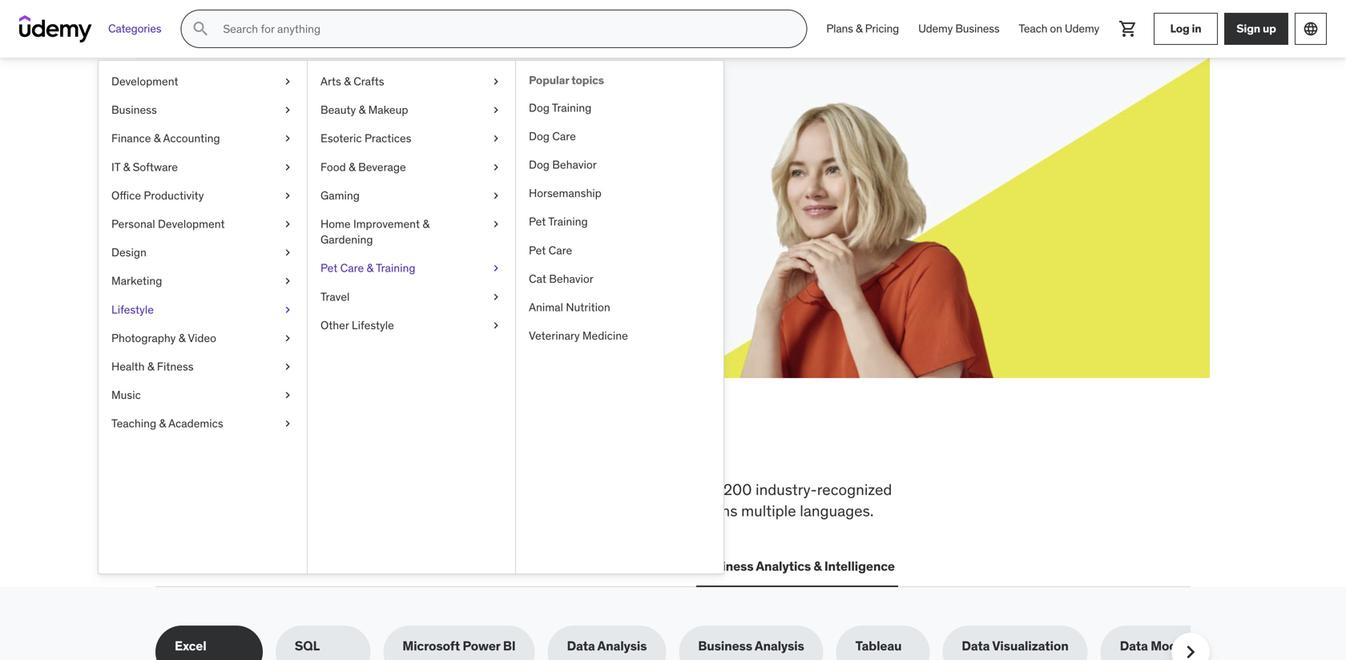 Task type: vqa. For each thing, say whether or not it's contained in the screenshot.
courses
no



Task type: locate. For each thing, give the bounding box(es) containing it.
analysis
[[598, 638, 647, 655], [755, 638, 804, 655]]

data left science
[[488, 558, 516, 575]]

arts & crafts
[[321, 74, 384, 89]]

plans & pricing
[[827, 21, 899, 36]]

beauty & makeup
[[321, 103, 408, 117]]

office productivity
[[111, 188, 204, 203]]

care up dog behavior
[[552, 129, 576, 143]]

data inside button
[[488, 558, 516, 575]]

pet up travel
[[321, 261, 338, 275]]

your
[[332, 127, 390, 161], [259, 167, 284, 184]]

xsmall image inside development link
[[281, 74, 294, 89]]

xsmall image inside health & fitness link
[[281, 359, 294, 375]]

xsmall image inside beauty & makeup link
[[490, 102, 503, 118]]

0 vertical spatial pet
[[529, 215, 546, 229]]

business inside topic filters element
[[698, 638, 753, 655]]

music link
[[99, 381, 307, 410]]

power
[[463, 638, 500, 655]]

1 vertical spatial for
[[669, 480, 687, 499]]

udemy right the on
[[1065, 21, 1100, 36]]

dog care
[[529, 129, 576, 143]]

marketing link
[[99, 267, 307, 296]]

& right the teaching
[[159, 416, 166, 431]]

through
[[255, 185, 300, 202]]

0 vertical spatial behavior
[[552, 157, 597, 172]]

data right bi on the left bottom of page
[[567, 638, 595, 655]]

& right finance
[[154, 131, 161, 146]]

xsmall image inside 'gaming' "link"
[[490, 188, 503, 204]]

finance & accounting link
[[99, 124, 307, 153]]

photography & video link
[[99, 324, 307, 353]]

business inside button
[[700, 558, 754, 575]]

it left certifications
[[288, 558, 299, 575]]

1 vertical spatial skills
[[343, 480, 377, 499]]

1 vertical spatial lifestyle
[[352, 318, 394, 333]]

xsmall image inside home improvement & gardening link
[[490, 216, 503, 232]]

xsmall image for home improvement & gardening
[[490, 216, 503, 232]]

dog down dog care
[[529, 157, 550, 172]]

& right analytics
[[814, 558, 822, 575]]

catalog
[[277, 501, 328, 521]]

2 udemy from the left
[[1065, 21, 1100, 36]]

1 vertical spatial development
[[158, 217, 225, 231]]

data for data analysis
[[567, 638, 595, 655]]

& for pricing
[[856, 21, 863, 36]]

& right health
[[147, 359, 154, 374]]

xsmall image inside finance & accounting link
[[281, 131, 294, 147]]

3 dog from the top
[[529, 157, 550, 172]]

& right arts
[[344, 74, 351, 89]]

dog behavior link
[[516, 151, 724, 179]]

in up including
[[505, 427, 536, 469]]

covering critical workplace skills to technical topics, including prep content for over 200 industry-recognized certifications, our catalog supports well-rounded professional development and spans multiple languages.
[[155, 480, 892, 521]]

business analytics & intelligence
[[700, 558, 895, 575]]

care up cat behavior
[[549, 243, 572, 258]]

skills
[[213, 127, 285, 161]]

cat behavior
[[529, 272, 594, 286]]

2 vertical spatial development
[[189, 558, 269, 575]]

dog down dog training
[[529, 129, 550, 143]]

xsmall image for finance & accounting
[[281, 131, 294, 147]]

0 vertical spatial lifestyle
[[111, 302, 154, 317]]

dog behavior
[[529, 157, 597, 172]]

pet for pet training
[[529, 215, 546, 229]]

professional
[[489, 501, 572, 521]]

crafts
[[354, 74, 384, 89]]

topics,
[[463, 480, 508, 499]]

xsmall image inside teaching & academics link
[[281, 416, 294, 432]]

one
[[542, 427, 599, 469]]

& for fitness
[[147, 359, 154, 374]]

personal
[[111, 217, 155, 231]]

for up and
[[669, 480, 687, 499]]

covering
[[155, 480, 216, 499]]

place
[[605, 427, 689, 469]]

xsmall image inside personal development link
[[281, 216, 294, 232]]

1 horizontal spatial it
[[288, 558, 299, 575]]

microsoft
[[403, 638, 460, 655]]

health & fitness
[[111, 359, 194, 374]]

2 vertical spatial dog
[[529, 157, 550, 172]]

other
[[321, 318, 349, 333]]

animal nutrition link
[[516, 293, 724, 322]]

& for makeup
[[359, 103, 366, 117]]

pet care & training element
[[515, 61, 724, 574]]

science
[[518, 558, 566, 575]]

0 vertical spatial it
[[111, 160, 120, 174]]

dog inside 'link'
[[529, 129, 550, 143]]

pet training
[[529, 215, 588, 229]]

udemy
[[919, 21, 953, 36], [1065, 21, 1100, 36]]

2 analysis from the left
[[755, 638, 804, 655]]

& for accounting
[[154, 131, 161, 146]]

development down categories dropdown button
[[111, 74, 178, 89]]

1 vertical spatial care
[[549, 243, 572, 258]]

0 vertical spatial training
[[552, 100, 592, 115]]

data left modeling
[[1120, 638, 1148, 655]]

2 vertical spatial training
[[376, 261, 416, 275]]

1 horizontal spatial analysis
[[755, 638, 804, 655]]

data modeling
[[1120, 638, 1207, 655]]

skills up the workplace
[[266, 427, 352, 469]]

travel link
[[308, 283, 515, 311]]

office
[[111, 188, 141, 203]]

2 vertical spatial pet
[[321, 261, 338, 275]]

xsmall image inside the 'travel' link
[[490, 289, 503, 305]]

care
[[552, 129, 576, 143], [549, 243, 572, 258], [340, 261, 364, 275]]

it certifications button
[[285, 548, 386, 586]]

training down popular topics
[[552, 100, 592, 115]]

0 horizontal spatial lifestyle
[[111, 302, 154, 317]]

0 horizontal spatial udemy
[[919, 21, 953, 36]]

xsmall image
[[281, 74, 294, 89], [490, 74, 503, 89], [281, 159, 294, 175], [490, 188, 503, 204], [281, 216, 294, 232], [281, 245, 294, 261], [490, 261, 503, 276], [490, 289, 503, 305]]

food & beverage link
[[308, 153, 515, 181]]

xsmall image inside other lifestyle link
[[490, 318, 503, 333]]

need
[[422, 427, 499, 469]]

lifestyle right other
[[352, 318, 394, 333]]

xsmall image inside food & beverage link
[[490, 159, 503, 175]]

1 vertical spatial in
[[505, 427, 536, 469]]

categories
[[108, 21, 161, 36]]

1 analysis from the left
[[598, 638, 647, 655]]

business
[[956, 21, 1000, 36], [111, 103, 157, 117], [700, 558, 754, 575], [698, 638, 753, 655]]

& for software
[[123, 160, 130, 174]]

dog down popular
[[529, 100, 550, 115]]

other lifestyle link
[[308, 311, 515, 340]]

xsmall image inside photography & video link
[[281, 331, 294, 346]]

dog for dog behavior
[[529, 157, 550, 172]]

esoteric practices link
[[308, 124, 515, 153]]

& left video
[[179, 331, 185, 345]]

multiple
[[741, 501, 796, 521]]

xsmall image for arts & crafts
[[490, 74, 503, 89]]

expand
[[213, 167, 256, 184]]

training up the 'travel' link
[[376, 261, 416, 275]]

0 vertical spatial development
[[111, 74, 178, 89]]

leadership
[[402, 558, 468, 575]]

shopping cart with 0 items image
[[1119, 19, 1138, 38]]

analysis for business analysis
[[755, 638, 804, 655]]

sign
[[1237, 21, 1261, 36]]

behavior for cat behavior
[[549, 272, 594, 286]]

it inside it & software link
[[111, 160, 120, 174]]

1 vertical spatial it
[[288, 558, 299, 575]]

training for pet training
[[548, 215, 588, 229]]

practices
[[365, 131, 412, 146]]

2 vertical spatial care
[[340, 261, 364, 275]]

xsmall image inside design link
[[281, 245, 294, 261]]

topic filters element
[[155, 626, 1226, 660]]

xsmall image inside marketing link
[[281, 273, 294, 289]]

nutrition
[[566, 300, 611, 315]]

xsmall image for design
[[281, 245, 294, 261]]

analysis for data analysis
[[598, 638, 647, 655]]

development right web
[[189, 558, 269, 575]]

1 vertical spatial dog
[[529, 129, 550, 143]]

to
[[380, 480, 394, 499]]

potential
[[287, 167, 338, 184]]

xsmall image for it & software
[[281, 159, 294, 175]]

udemy business link
[[909, 10, 1010, 48]]

cat behavior link
[[516, 265, 724, 293]]

udemy image
[[19, 15, 92, 42]]

development inside button
[[189, 558, 269, 575]]

0 horizontal spatial it
[[111, 160, 120, 174]]

xsmall image inside arts & crafts link
[[490, 74, 503, 89]]

animal
[[529, 300, 563, 315]]

1 horizontal spatial udemy
[[1065, 21, 1100, 36]]

xsmall image for travel
[[490, 289, 503, 305]]

& right plans
[[856, 21, 863, 36]]

1 udemy from the left
[[919, 21, 953, 36]]

& down 'gaming' "link"
[[423, 217, 430, 231]]

behavior
[[552, 157, 597, 172], [549, 272, 594, 286]]

pet up pet care
[[529, 215, 546, 229]]

1 vertical spatial pet
[[529, 243, 546, 258]]

pet for pet care & training
[[321, 261, 338, 275]]

log
[[1171, 21, 1190, 36]]

teach on udemy
[[1019, 21, 1100, 36]]

xsmall image inside the lifestyle link
[[281, 302, 294, 318]]

udemy right pricing
[[919, 21, 953, 36]]

1 vertical spatial behavior
[[549, 272, 594, 286]]

teaching & academics
[[111, 416, 223, 431]]

languages.
[[800, 501, 874, 521]]

travel
[[321, 290, 350, 304]]

xsmall image inside it & software link
[[281, 159, 294, 175]]

software
[[133, 160, 178, 174]]

training
[[552, 100, 592, 115], [548, 215, 588, 229], [376, 261, 416, 275]]

xsmall image inside esoteric practices link
[[490, 131, 503, 147]]

lifestyle down marketing
[[111, 302, 154, 317]]

for up "potential" on the top left of the page
[[290, 127, 327, 161]]

finance
[[111, 131, 151, 146]]

popular
[[529, 73, 569, 87]]

teach
[[1019, 21, 1048, 36]]

xsmall image inside 'office productivity' link
[[281, 188, 294, 204]]

in right log
[[1192, 21, 1202, 36]]

& right beauty
[[359, 103, 366, 117]]

it up office
[[111, 160, 120, 174]]

care for dog care
[[552, 129, 576, 143]]

analytics
[[756, 558, 811, 575]]

makeup
[[368, 103, 408, 117]]

care for pet care
[[549, 243, 572, 258]]

skills up supports
[[343, 480, 377, 499]]

& inside "link"
[[856, 21, 863, 36]]

development for web
[[189, 558, 269, 575]]

1 horizontal spatial lifestyle
[[352, 318, 394, 333]]

it inside "it certifications" button
[[288, 558, 299, 575]]

business link
[[99, 96, 307, 124]]

0 horizontal spatial for
[[290, 127, 327, 161]]

0 vertical spatial for
[[290, 127, 327, 161]]

1 horizontal spatial for
[[669, 480, 687, 499]]

& up office
[[123, 160, 130, 174]]

pet care
[[529, 243, 572, 258]]

xsmall image inside 'music' link
[[281, 388, 294, 403]]

business analytics & intelligence button
[[696, 548, 898, 586]]

& right food
[[349, 160, 356, 174]]

2 dog from the top
[[529, 129, 550, 143]]

0 vertical spatial care
[[552, 129, 576, 143]]

at
[[472, 167, 484, 184]]

skills inside the covering critical workplace skills to technical topics, including prep content for over 200 industry-recognized certifications, our catalog supports well-rounded professional development and spans multiple languages.
[[343, 480, 377, 499]]

personal development link
[[99, 210, 307, 239]]

data for data modeling
[[1120, 638, 1148, 655]]

development down 'office productivity' link
[[158, 217, 225, 231]]

1 horizontal spatial in
[[1192, 21, 1202, 36]]

xsmall image for photography & video
[[281, 331, 294, 346]]

xsmall image for pet care & training
[[490, 261, 503, 276]]

dog for dog care
[[529, 129, 550, 143]]

xsmall image
[[281, 102, 294, 118], [490, 102, 503, 118], [281, 131, 294, 147], [490, 131, 503, 147], [490, 159, 503, 175], [281, 188, 294, 204], [490, 216, 503, 232], [281, 273, 294, 289], [281, 302, 294, 318], [490, 318, 503, 333], [281, 331, 294, 346], [281, 359, 294, 375], [281, 388, 294, 403], [281, 416, 294, 432]]

over
[[691, 480, 720, 499]]

training down "horsemanship" at the top of page
[[548, 215, 588, 229]]

pet up cat
[[529, 243, 546, 258]]

xsmall image inside business link
[[281, 102, 294, 118]]

fitness
[[157, 359, 194, 374]]

1 vertical spatial your
[[259, 167, 284, 184]]

you
[[358, 427, 416, 469]]

supports
[[331, 501, 392, 521]]

xsmall image for development
[[281, 74, 294, 89]]

photography
[[111, 331, 176, 345]]

horsemanship
[[529, 186, 602, 200]]

communication
[[585, 558, 680, 575]]

xsmall image inside pet care & training link
[[490, 261, 503, 276]]

xsmall image for teaching & academics
[[281, 416, 294, 432]]

behavior up the animal nutrition
[[549, 272, 594, 286]]

1 horizontal spatial your
[[332, 127, 390, 161]]

1 dog from the top
[[529, 100, 550, 115]]

intelligence
[[825, 558, 895, 575]]

data left visualization
[[962, 638, 990, 655]]

development for personal
[[158, 217, 225, 231]]

0 horizontal spatial analysis
[[598, 638, 647, 655]]

1 vertical spatial training
[[548, 215, 588, 229]]

behavior up "horsemanship" at the top of page
[[552, 157, 597, 172]]

care inside 'link'
[[552, 129, 576, 143]]

0 vertical spatial dog
[[529, 100, 550, 115]]

including
[[512, 480, 574, 499]]

care down gardening
[[340, 261, 364, 275]]

0 vertical spatial in
[[1192, 21, 1202, 36]]



Task type: describe. For each thing, give the bounding box(es) containing it.
business for business analysis
[[698, 638, 753, 655]]

development link
[[99, 67, 307, 96]]

cat
[[529, 272, 547, 286]]

xsmall image for esoteric practices
[[490, 131, 503, 147]]

submit search image
[[191, 19, 210, 38]]

bi
[[503, 638, 516, 655]]

behavior for dog behavior
[[552, 157, 597, 172]]

web development button
[[155, 548, 272, 586]]

it & software
[[111, 160, 178, 174]]

beauty
[[321, 103, 356, 117]]

xsmall image for food & beverage
[[490, 159, 503, 175]]

it for it certifications
[[288, 558, 299, 575]]

health & fitness link
[[99, 353, 307, 381]]

health
[[111, 359, 145, 374]]

microsoft power bi
[[403, 638, 516, 655]]

medicine
[[583, 329, 628, 343]]

care for pet care & training
[[340, 261, 364, 275]]

a
[[368, 167, 375, 184]]

marketing
[[111, 274, 162, 288]]

pet care & training
[[321, 261, 416, 275]]

xsmall image for lifestyle
[[281, 302, 294, 318]]

xsmall image for beauty & makeup
[[490, 102, 503, 118]]

0 horizontal spatial your
[[259, 167, 284, 184]]

well-
[[395, 501, 429, 521]]

industry-
[[756, 480, 817, 499]]

sign up
[[1237, 21, 1277, 36]]

all
[[155, 427, 203, 469]]

beauty & makeup link
[[308, 96, 515, 124]]

business for business
[[111, 103, 157, 117]]

training for dog training
[[552, 100, 592, 115]]

plans & pricing link
[[817, 10, 909, 48]]

gaming link
[[308, 181, 515, 210]]

Search for anything text field
[[220, 15, 787, 42]]

& for crafts
[[344, 74, 351, 89]]

all the skills you need in one place
[[155, 427, 689, 469]]

it certifications
[[288, 558, 383, 575]]

0 horizontal spatial in
[[505, 427, 536, 469]]

dog for dog training
[[529, 100, 550, 115]]

home improvement & gardening link
[[308, 210, 515, 254]]

data science
[[488, 558, 566, 575]]

popular topics
[[529, 73, 604, 87]]

prep
[[578, 480, 609, 499]]

plans
[[827, 21, 853, 36]]

200
[[724, 480, 752, 499]]

business for business analytics & intelligence
[[700, 558, 754, 575]]

improvement
[[353, 217, 420, 231]]

sql
[[295, 638, 320, 655]]

web
[[159, 558, 186, 575]]

arts & crafts link
[[308, 67, 515, 96]]

veterinary medicine link
[[516, 322, 724, 350]]

office productivity link
[[99, 181, 307, 210]]

15.
[[329, 185, 345, 202]]

dec
[[303, 185, 326, 202]]

& for video
[[179, 331, 185, 345]]

dog care link
[[516, 122, 724, 151]]

pet care & training link
[[308, 254, 515, 283]]

& inside 'home improvement & gardening'
[[423, 217, 430, 231]]

pet for pet care
[[529, 243, 546, 258]]

esoteric
[[321, 131, 362, 146]]

xsmall image for business
[[281, 102, 294, 118]]

home improvement & gardening
[[321, 217, 430, 247]]

& inside button
[[814, 558, 822, 575]]

dog training
[[529, 100, 592, 115]]

web development
[[159, 558, 269, 575]]

course.
[[378, 167, 420, 184]]

development
[[576, 501, 665, 521]]

up
[[1263, 21, 1277, 36]]

xsmall image for personal development
[[281, 216, 294, 232]]

sign up link
[[1225, 13, 1289, 45]]

the
[[209, 427, 260, 469]]

photography & video
[[111, 331, 216, 345]]

xsmall image for music
[[281, 388, 294, 403]]

xsmall image for other lifestyle
[[490, 318, 503, 333]]

leadership button
[[399, 548, 471, 586]]

skills for your future expand your potential with a course. starting at just $12.99 through dec 15.
[[213, 127, 508, 202]]

0 vertical spatial your
[[332, 127, 390, 161]]

certifications
[[301, 558, 383, 575]]

it for it & software
[[111, 160, 120, 174]]

data for data visualization
[[962, 638, 990, 655]]

pet training link
[[516, 208, 724, 236]]

for inside the covering critical workplace skills to technical topics, including prep content for over 200 industry-recognized certifications, our catalog supports well-rounded professional development and spans multiple languages.
[[669, 480, 687, 499]]

communication button
[[582, 548, 684, 586]]

home
[[321, 217, 351, 231]]

categories button
[[99, 10, 171, 48]]

xsmall image for health & fitness
[[281, 359, 294, 375]]

content
[[612, 480, 665, 499]]

gaming
[[321, 188, 360, 203]]

workplace
[[269, 480, 339, 499]]

our
[[252, 501, 274, 521]]

& for beverage
[[349, 160, 356, 174]]

with
[[341, 167, 365, 184]]

design link
[[99, 239, 307, 267]]

on
[[1050, 21, 1063, 36]]

academics
[[168, 416, 223, 431]]

accounting
[[163, 131, 220, 146]]

& for academics
[[159, 416, 166, 431]]

& down 'home improvement & gardening'
[[367, 261, 374, 275]]

future
[[395, 127, 473, 161]]

xsmall image for gaming
[[490, 188, 503, 204]]

teach on udemy link
[[1010, 10, 1109, 48]]

rounded
[[429, 501, 485, 521]]

for inside skills for your future expand your potential with a course. starting at just $12.99 through dec 15.
[[290, 127, 327, 161]]

xsmall image for marketing
[[281, 273, 294, 289]]

choose a language image
[[1303, 21, 1319, 37]]

data visualization
[[962, 638, 1069, 655]]

xsmall image for office productivity
[[281, 188, 294, 204]]

data for data science
[[488, 558, 516, 575]]

animal nutrition
[[529, 300, 611, 315]]

gardening
[[321, 232, 373, 247]]

0 vertical spatial skills
[[266, 427, 352, 469]]

spans
[[698, 501, 738, 521]]

next image
[[1178, 640, 1204, 660]]

data analysis
[[567, 638, 647, 655]]

dog training link
[[516, 94, 724, 122]]



